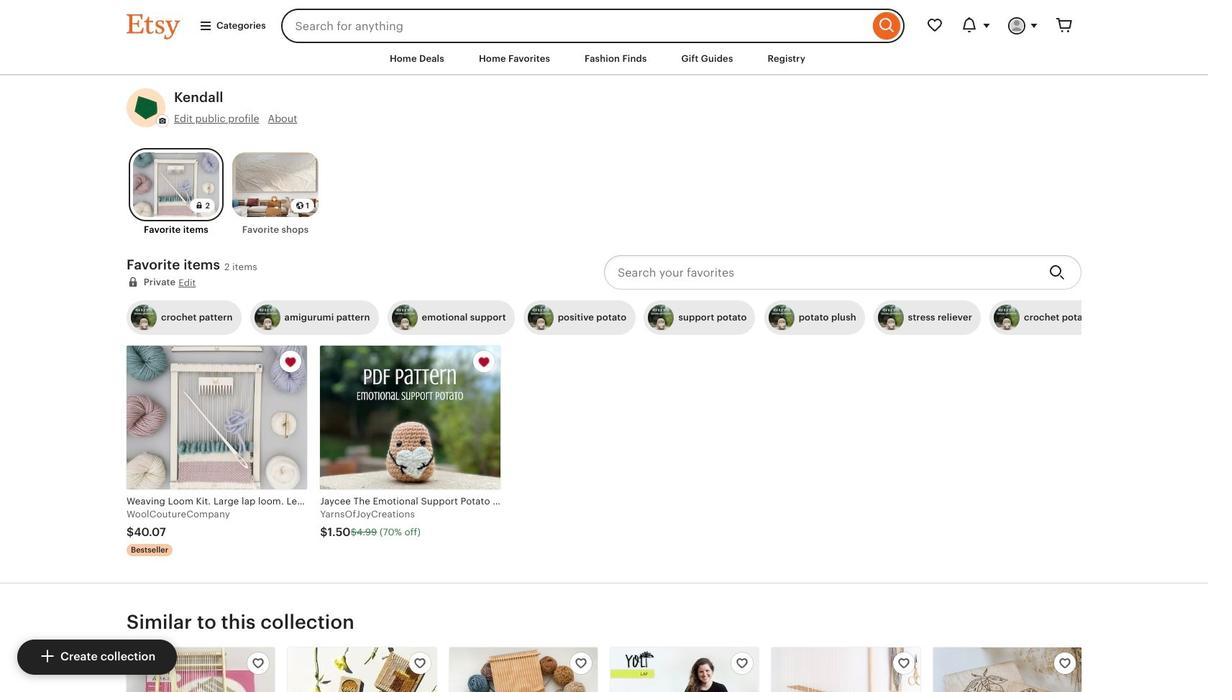 Task type: describe. For each thing, give the bounding box(es) containing it.
smaller xs image for weaving comb set | handmade combs | wood combs for weaving, macramé image
[[1059, 658, 1072, 671]]

smaller xs image for wooden weaving needle image
[[898, 658, 911, 671]]

weaving loom kit. large lap loom. learn to frame weave, tapestry. beginners learn to weave. image
[[127, 346, 307, 490]]

jaycee the emotional support potato - amigurumi pdf pattern instruction only image
[[320, 346, 501, 490]]

weaving comb set | handmade combs | wood combs for weaving, macramé image
[[934, 648, 1082, 693]]

wooden weaving loom kit creative handmade weaving weaving project kit children's gifts holiday gifts loom beginner set image
[[127, 648, 275, 693]]

wooden weaving needle image
[[772, 648, 921, 693]]

Search your favorites text field
[[604, 256, 1038, 290]]

yoli lap | multi weaving loom | pin loom weaving | peg loom | loom | weaving kit | pin loom patterns | rectangle loom | ullvuna image
[[611, 648, 759, 693]]



Task type: vqa. For each thing, say whether or not it's contained in the screenshot.
"(740)"
no



Task type: locate. For each thing, give the bounding box(es) containing it.
weaving loom kit, wool yarn in natural colors, neutral colors wool, weaving kit for beginners, wood loom, lap loom, little loom image
[[449, 648, 598, 693]]

None search field
[[281, 9, 905, 43]]

Search for anything text field
[[281, 9, 870, 43]]

banner
[[101, 0, 1108, 43]]

smaller xs image
[[898, 658, 911, 671], [1059, 658, 1072, 671]]

loome mini weaving looms image
[[288, 648, 436, 693]]

0 horizontal spatial smaller xs image
[[898, 658, 911, 671]]

1 horizontal spatial smaller xs image
[[1059, 658, 1072, 671]]

1 smaller xs image from the left
[[898, 658, 911, 671]]

menu bar
[[0, 0, 1209, 76], [101, 43, 1108, 76]]

2 smaller xs image from the left
[[1059, 658, 1072, 671]]



